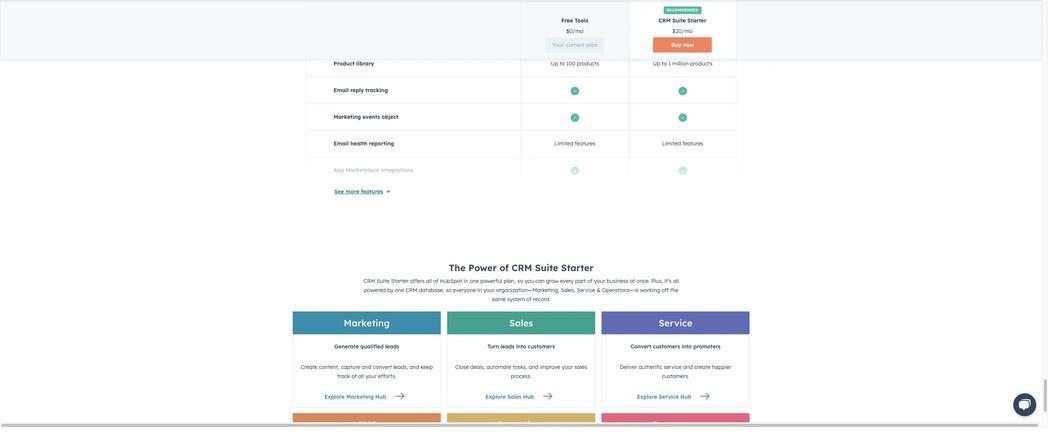 Task type: vqa. For each thing, say whether or not it's contained in the screenshot.
STARTER inside the CRM Suite Starter offers all of HubSpot in one powerful plan, so you can grow every part of your business at once. Plus, it's all powered by one CRM database, so everyone in your organization—Marketing, Sales, Service & Operations—is working off the same system of record.
yes



Task type: describe. For each thing, give the bounding box(es) containing it.
2 customers from the left
[[653, 344, 680, 350]]

customers.
[[662, 373, 689, 380]]

2 horizontal spatial all
[[673, 278, 679, 285]]

0 vertical spatial sales
[[509, 318, 533, 329]]

free tools $0 /mo
[[562, 17, 589, 35]]

turn leads into customers
[[487, 344, 555, 350]]

promoters
[[693, 344, 721, 350]]

1 horizontal spatial starter
[[561, 262, 594, 274]]

up for up to 100 products
[[551, 60, 558, 67]]

email for email health reporting
[[334, 140, 349, 147]]

your inside create content, capture and convert leads, and keep track of all your efforts.
[[365, 373, 377, 380]]

authentic
[[639, 364, 662, 371]]

marketing for marketing events object
[[334, 114, 361, 120]]

all inside create content, capture and convert leads, and keep track of all your efforts.
[[358, 373, 364, 380]]

deliver
[[620, 364, 637, 371]]

1 horizontal spatial suite
[[535, 262, 558, 274]]

part
[[575, 278, 586, 285]]

0 vertical spatial one
[[470, 278, 479, 285]]

your up &
[[594, 278, 605, 285]]

100
[[566, 60, 575, 67]]

the power of crm suite starter
[[449, 262, 594, 274]]

$20
[[673, 28, 682, 35]]

starter for crm suite starter $20 /mo
[[688, 17, 707, 24]]

crm inside crm suite starter $20 /mo
[[659, 17, 671, 24]]

now
[[683, 42, 694, 48]]

suite for all
[[377, 278, 389, 285]]

powerful
[[480, 278, 502, 285]]

1 products from the left
[[577, 60, 599, 67]]

1 and from the left
[[362, 364, 371, 371]]

reporting
[[369, 140, 394, 147]]

reply
[[350, 87, 364, 94]]

offers
[[410, 278, 425, 285]]

see less features
[[334, 2, 379, 8]]

crm suite starter $20 /mo
[[659, 17, 707, 35]]

service
[[664, 364, 682, 371]]

everyone
[[453, 287, 476, 294]]

generate qualified leads
[[334, 344, 399, 350]]

create
[[694, 364, 710, 371]]

suite for /mo
[[673, 17, 686, 24]]

see for see less features
[[334, 2, 344, 8]]

hub for marketing
[[375, 394, 386, 401]]

by
[[387, 287, 393, 294]]

explore for service
[[637, 394, 657, 401]]

see more features
[[334, 188, 383, 195]]

email health reporting
[[334, 140, 394, 147]]

app marketplace integrations
[[334, 167, 413, 174]]

0 vertical spatial in
[[464, 278, 468, 285]]

0 horizontal spatial one
[[395, 287, 404, 294]]

working
[[640, 287, 660, 294]]

of down organization—marketing,
[[526, 296, 532, 303]]

&
[[597, 287, 601, 294]]

automate
[[487, 364, 511, 371]]

database,
[[419, 287, 444, 294]]

app
[[334, 167, 344, 174]]

up to 100 products
[[551, 60, 599, 67]]

power
[[468, 262, 497, 274]]

sales
[[575, 364, 587, 371]]

2 leads from the left
[[501, 344, 514, 350]]

organization—marketing,
[[496, 287, 559, 294]]

integrations
[[381, 167, 413, 174]]

hubspot
[[440, 278, 462, 285]]

explore service hub
[[637, 394, 691, 401]]

process.
[[511, 373, 532, 380]]

generate
[[334, 344, 359, 350]]

marketing events object
[[334, 114, 398, 120]]

keep
[[421, 364, 433, 371]]

buy now
[[672, 42, 694, 48]]

million
[[672, 60, 689, 67]]

tools
[[575, 17, 589, 24]]

explore marketing hub
[[324, 394, 386, 401]]

1 vertical spatial service
[[659, 318, 692, 329]]

it's
[[664, 278, 672, 285]]

library
[[356, 60, 374, 67]]

system
[[507, 296, 525, 303]]

current
[[566, 42, 585, 48]]

1 limited features from the left
[[554, 140, 596, 147]]

explore for sales
[[486, 394, 506, 401]]

turn
[[487, 344, 499, 350]]

your inside close deals, automate tasks, and improve your sales process.
[[562, 364, 573, 371]]

see less features button
[[322, 0, 392, 13]]

your
[[552, 42, 564, 48]]

less
[[346, 2, 355, 8]]

of inside create content, capture and convert leads, and keep track of all your efforts.
[[352, 373, 357, 380]]

1 horizontal spatial all
[[426, 278, 432, 285]]

tracking
[[366, 87, 388, 94]]

tasks,
[[513, 364, 527, 371]]

qualified
[[360, 344, 384, 350]]

convert
[[631, 344, 651, 350]]

you
[[525, 278, 534, 285]]

events
[[363, 114, 380, 120]]

once.
[[637, 278, 650, 285]]

crm down offers
[[406, 287, 417, 294]]

object
[[382, 114, 398, 120]]

buy
[[672, 42, 682, 48]]

1 horizontal spatial in
[[477, 287, 482, 294]]

close
[[455, 364, 469, 371]]

up to 1 million products
[[653, 60, 713, 67]]

buy now button
[[653, 37, 712, 53]]

chat widget region
[[1001, 386, 1042, 423]]

starter for crm suite starter offers all of hubspot in one powerful plan, so you can grow every part of your business at once. plus, it's all powered by one crm database, so everyone in your organization—marketing, sales, service & operations—is working off the same system of record.
[[391, 278, 409, 285]]



Task type: locate. For each thing, give the bounding box(es) containing it.
capture
[[341, 364, 360, 371]]

1 vertical spatial see
[[334, 188, 344, 195]]

into for service
[[682, 344, 692, 350]]

2 explore from the left
[[486, 394, 506, 401]]

starter
[[688, 17, 707, 24], [561, 262, 594, 274], [391, 278, 409, 285]]

of down capture
[[352, 373, 357, 380]]

record.
[[533, 296, 550, 303]]

/mo down tools
[[573, 28, 584, 35]]

1 horizontal spatial leads
[[501, 344, 514, 350]]

deals,
[[470, 364, 485, 371]]

products
[[577, 60, 599, 67], [690, 60, 713, 67]]

your left sales at right
[[562, 364, 573, 371]]

2 hub from the left
[[523, 394, 534, 401]]

2 email from the top
[[334, 140, 349, 147]]

1 email from the top
[[334, 87, 349, 94]]

so down the hubspot
[[446, 287, 452, 294]]

1 horizontal spatial explore
[[486, 394, 506, 401]]

hub for service
[[680, 394, 691, 401]]

explore service hub link
[[607, 393, 744, 402]]

suite up '$20'
[[673, 17, 686, 24]]

to left 1
[[662, 60, 667, 67]]

operations—is
[[602, 287, 639, 294]]

all right it's
[[673, 278, 679, 285]]

0 vertical spatial so
[[517, 278, 523, 285]]

suite inside crm suite starter offers all of hubspot in one powerful plan, so you can grow every part of your business at once. plus, it's all powered by one crm database, so everyone in your organization—marketing, sales, service & operations—is working off the same system of record.
[[377, 278, 389, 285]]

one right by
[[395, 287, 404, 294]]

explore for marketing
[[324, 394, 345, 401]]

2 vertical spatial starter
[[391, 278, 409, 285]]

your current plan
[[552, 42, 598, 48]]

up left 1
[[653, 60, 660, 67]]

see for see more features
[[334, 188, 344, 195]]

hub down process. on the bottom of page
[[523, 394, 534, 401]]

suite up by
[[377, 278, 389, 285]]

off
[[662, 287, 669, 294]]

plan
[[586, 42, 598, 48]]

0 horizontal spatial products
[[577, 60, 599, 67]]

1 horizontal spatial one
[[470, 278, 479, 285]]

into
[[516, 344, 526, 350], [682, 344, 692, 350]]

/mo inside free tools $0 /mo
[[573, 28, 584, 35]]

see more features button
[[322, 184, 396, 199]]

1 horizontal spatial customers
[[653, 344, 680, 350]]

and left convert
[[362, 364, 371, 371]]

0 horizontal spatial customers
[[528, 344, 555, 350]]

1 up from the left
[[551, 60, 558, 67]]

plan,
[[504, 278, 516, 285]]

convert
[[373, 364, 392, 371]]

to for 100
[[560, 60, 565, 67]]

marketing for marketing
[[344, 318, 390, 329]]

explore down authentic
[[637, 394, 657, 401]]

starter up by
[[391, 278, 409, 285]]

1 horizontal spatial to
[[662, 60, 667, 67]]

leads
[[385, 344, 399, 350], [501, 344, 514, 350]]

hub down the customers.
[[680, 394, 691, 401]]

sales up turn leads into customers
[[509, 318, 533, 329]]

your down convert
[[365, 373, 377, 380]]

1 horizontal spatial so
[[517, 278, 523, 285]]

1 horizontal spatial limited features
[[662, 140, 703, 147]]

crm up you on the right of the page
[[512, 262, 532, 274]]

leads right turn
[[501, 344, 514, 350]]

explore sales hub link
[[453, 393, 589, 402]]

1 vertical spatial suite
[[535, 262, 558, 274]]

sales,
[[561, 287, 575, 294]]

0 horizontal spatial in
[[464, 278, 468, 285]]

plus,
[[651, 278, 663, 285]]

deliver authentic service and create happier customers.
[[620, 364, 731, 380]]

your down powerful
[[483, 287, 495, 294]]

to
[[560, 60, 565, 67], [662, 60, 667, 67]]

2 and from the left
[[410, 364, 419, 371]]

1 /mo from the left
[[573, 28, 584, 35]]

2 products from the left
[[690, 60, 713, 67]]

1 hub from the left
[[375, 394, 386, 401]]

and inside close deals, automate tasks, and improve your sales process.
[[529, 364, 538, 371]]

1 vertical spatial starter
[[561, 262, 594, 274]]

one
[[470, 278, 479, 285], [395, 287, 404, 294]]

1 see from the top
[[334, 2, 344, 8]]

product library
[[334, 60, 374, 67]]

explore sales hub
[[486, 394, 534, 401]]

your current plan button
[[546, 37, 604, 53]]

0 vertical spatial email
[[334, 87, 349, 94]]

crm up powered at the bottom left of page
[[364, 278, 375, 285]]

2 horizontal spatial suite
[[673, 17, 686, 24]]

so
[[517, 278, 523, 285], [446, 287, 452, 294]]

0 vertical spatial marketing
[[334, 114, 361, 120]]

customers
[[528, 344, 555, 350], [653, 344, 680, 350]]

3 explore from the left
[[637, 394, 657, 401]]

recommended
[[667, 8, 699, 13]]

service inside explore service hub link
[[659, 394, 679, 401]]

to for 1
[[662, 60, 667, 67]]

1 horizontal spatial hub
[[523, 394, 534, 401]]

so left you on the right of the page
[[517, 278, 523, 285]]

convert customers into promoters
[[631, 344, 721, 350]]

email left reply
[[334, 87, 349, 94]]

0 horizontal spatial starter
[[391, 278, 409, 285]]

and inside deliver authentic service and create happier customers.
[[683, 364, 693, 371]]

suite up grow
[[535, 262, 558, 274]]

one up everyone
[[470, 278, 479, 285]]

0 horizontal spatial limited
[[554, 140, 573, 147]]

1 limited from the left
[[554, 140, 573, 147]]

1 horizontal spatial products
[[690, 60, 713, 67]]

2 see from the top
[[334, 188, 344, 195]]

1 vertical spatial one
[[395, 287, 404, 294]]

0 horizontal spatial so
[[446, 287, 452, 294]]

starter inside crm suite starter $20 /mo
[[688, 17, 707, 24]]

starter down recommended
[[688, 17, 707, 24]]

powered
[[364, 287, 386, 294]]

0 vertical spatial starter
[[688, 17, 707, 24]]

2 to from the left
[[662, 60, 667, 67]]

suite
[[673, 17, 686, 24], [535, 262, 558, 274], [377, 278, 389, 285]]

to left 100
[[560, 60, 565, 67]]

into for sales
[[516, 344, 526, 350]]

3 and from the left
[[529, 364, 538, 371]]

0 vertical spatial suite
[[673, 17, 686, 24]]

email reply tracking
[[334, 87, 388, 94]]

1 to from the left
[[560, 60, 565, 67]]

1 vertical spatial so
[[446, 287, 452, 294]]

all up database,
[[426, 278, 432, 285]]

marketplace
[[346, 167, 379, 174]]

2 vertical spatial marketing
[[346, 394, 374, 401]]

1 horizontal spatial into
[[682, 344, 692, 350]]

all
[[426, 278, 432, 285], [673, 278, 679, 285], [358, 373, 364, 380]]

every
[[560, 278, 574, 285]]

leads right qualified
[[385, 344, 399, 350]]

and left create
[[683, 364, 693, 371]]

2 vertical spatial service
[[659, 394, 679, 401]]

service up convert customers into promoters
[[659, 318, 692, 329]]

products right the million
[[690, 60, 713, 67]]

leads,
[[393, 364, 408, 371]]

0 horizontal spatial to
[[560, 60, 565, 67]]

of right part at the right bottom
[[587, 278, 593, 285]]

all down capture
[[358, 373, 364, 380]]

sales down process. on the bottom of page
[[507, 394, 521, 401]]

and left keep at bottom left
[[410, 364, 419, 371]]

2 horizontal spatial explore
[[637, 394, 657, 401]]

0 horizontal spatial all
[[358, 373, 364, 380]]

explore down track
[[324, 394, 345, 401]]

can
[[535, 278, 545, 285]]

1 vertical spatial marketing
[[344, 318, 390, 329]]

2 /mo from the left
[[682, 28, 693, 35]]

1
[[668, 60, 671, 67]]

0 horizontal spatial /mo
[[573, 28, 584, 35]]

explore down automate at the bottom left of the page
[[486, 394, 506, 401]]

product
[[334, 60, 355, 67]]

1 horizontal spatial /mo
[[682, 28, 693, 35]]

create
[[301, 364, 317, 371]]

see
[[334, 2, 344, 8], [334, 188, 344, 195]]

/mo inside crm suite starter $20 /mo
[[682, 28, 693, 35]]

close deals, automate tasks, and improve your sales process.
[[455, 364, 587, 380]]

in up everyone
[[464, 278, 468, 285]]

of up database,
[[433, 278, 438, 285]]

grow
[[546, 278, 559, 285]]

track
[[337, 373, 350, 380]]

into left promoters
[[682, 344, 692, 350]]

2 horizontal spatial hub
[[680, 394, 691, 401]]

crm
[[659, 17, 671, 24], [512, 262, 532, 274], [364, 278, 375, 285], [406, 287, 417, 294]]

1 customers from the left
[[528, 344, 555, 350]]

customers up service
[[653, 344, 680, 350]]

into up tasks,
[[516, 344, 526, 350]]

the
[[449, 262, 466, 274]]

1 horizontal spatial up
[[653, 60, 660, 67]]

marketing
[[334, 114, 361, 120], [344, 318, 390, 329], [346, 394, 374, 401]]

marketing up generate qualified leads
[[344, 318, 390, 329]]

service down the customers.
[[659, 394, 679, 401]]

2 vertical spatial suite
[[377, 278, 389, 285]]

create content, capture and convert leads, and keep track of all your efforts.
[[301, 364, 433, 380]]

the
[[670, 287, 678, 294]]

see left less
[[334, 2, 344, 8]]

1 vertical spatial in
[[477, 287, 482, 294]]

marketing down create content, capture and convert leads, and keep track of all your efforts.
[[346, 394, 374, 401]]

1 leads from the left
[[385, 344, 399, 350]]

3 hub from the left
[[680, 394, 691, 401]]

2 limited features from the left
[[662, 140, 703, 147]]

efforts.
[[378, 373, 396, 380]]

2 horizontal spatial starter
[[688, 17, 707, 24]]

2 up from the left
[[653, 60, 660, 67]]

hub for sales
[[523, 394, 534, 401]]

email left health
[[334, 140, 349, 147]]

your
[[594, 278, 605, 285], [483, 287, 495, 294], [562, 364, 573, 371], [365, 373, 377, 380]]

sales
[[509, 318, 533, 329], [507, 394, 521, 401]]

products right 100
[[577, 60, 599, 67]]

happier
[[712, 364, 731, 371]]

service down part at the right bottom
[[577, 287, 595, 294]]

0 horizontal spatial limited features
[[554, 140, 596, 147]]

0 horizontal spatial into
[[516, 344, 526, 350]]

and
[[362, 364, 371, 371], [410, 364, 419, 371], [529, 364, 538, 371], [683, 364, 693, 371]]

$0
[[566, 28, 573, 35]]

0 horizontal spatial explore
[[324, 394, 345, 401]]

health
[[350, 140, 367, 147]]

suite inside crm suite starter $20 /mo
[[673, 17, 686, 24]]

1 horizontal spatial limited
[[662, 140, 681, 147]]

4 and from the left
[[683, 364, 693, 371]]

2 limited from the left
[[662, 140, 681, 147]]

0 vertical spatial see
[[334, 2, 344, 8]]

crm suite starter offers all of hubspot in one powerful plan, so you can grow every part of your business at once. plus, it's all powered by one crm database, so everyone in your organization—marketing, sales, service & operations—is working off the same system of record.
[[364, 278, 679, 303]]

1 into from the left
[[516, 344, 526, 350]]

service
[[577, 287, 595, 294], [659, 318, 692, 329], [659, 394, 679, 401]]

limited features
[[554, 140, 596, 147], [662, 140, 703, 147]]

email for email reply tracking
[[334, 87, 349, 94]]

2 into from the left
[[682, 344, 692, 350]]

0 vertical spatial service
[[577, 287, 595, 294]]

same
[[492, 296, 506, 303]]

0 horizontal spatial hub
[[375, 394, 386, 401]]

0 horizontal spatial up
[[551, 60, 558, 67]]

customers up improve
[[528, 344, 555, 350]]

crm down recommended
[[659, 17, 671, 24]]

service inside crm suite starter offers all of hubspot in one powerful plan, so you can grow every part of your business at once. plus, it's all powered by one crm database, so everyone in your organization—marketing, sales, service & operations—is working off the same system of record.
[[577, 287, 595, 294]]

starter up part at the right bottom
[[561, 262, 594, 274]]

limited
[[554, 140, 573, 147], [662, 140, 681, 147]]

0 horizontal spatial leads
[[385, 344, 399, 350]]

improve
[[540, 364, 560, 371]]

of up plan,
[[500, 262, 509, 274]]

at
[[630, 278, 635, 285]]

up left 100
[[551, 60, 558, 67]]

/mo up now
[[682, 28, 693, 35]]

free
[[562, 17, 573, 24]]

in
[[464, 278, 468, 285], [477, 287, 482, 294]]

0 horizontal spatial suite
[[377, 278, 389, 285]]

see left the more
[[334, 188, 344, 195]]

explore marketing hub link
[[299, 393, 435, 402]]

1 explore from the left
[[324, 394, 345, 401]]

in down powerful
[[477, 287, 482, 294]]

and right tasks,
[[529, 364, 538, 371]]

1 vertical spatial sales
[[507, 394, 521, 401]]

starter inside crm suite starter offers all of hubspot in one powerful plan, so you can grow every part of your business at once. plus, it's all powered by one crm database, so everyone in your organization—marketing, sales, service & operations—is working off the same system of record.
[[391, 278, 409, 285]]

marketing left events
[[334, 114, 361, 120]]

more
[[346, 188, 359, 195]]

up for up to 1 million products
[[653, 60, 660, 67]]

1 vertical spatial email
[[334, 140, 349, 147]]

hub down efforts. in the bottom of the page
[[375, 394, 386, 401]]



